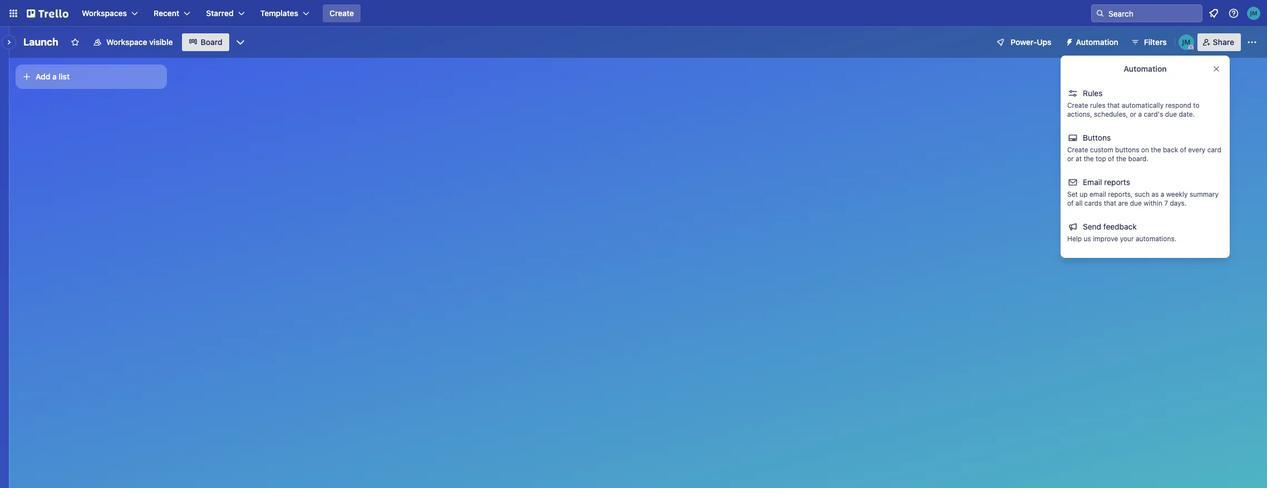 Task type: describe. For each thing, give the bounding box(es) containing it.
templates
[[260, 8, 298, 18]]

power-ups
[[1011, 37, 1052, 47]]

automation button
[[1061, 33, 1126, 51]]

workspace visible
[[106, 37, 173, 47]]

buttons
[[1116, 146, 1140, 154]]

a inside set up email reports, such as a weekly summary of all cards that are due within 7 days.
[[1161, 190, 1165, 199]]

reports,
[[1109, 190, 1133, 199]]

create for create
[[330, 8, 354, 18]]

send feedback
[[1083, 222, 1137, 232]]

top
[[1096, 155, 1107, 163]]

such
[[1135, 190, 1150, 199]]

all
[[1076, 199, 1083, 208]]

create button
[[323, 4, 361, 22]]

workspace
[[106, 37, 147, 47]]

custom
[[1091, 146, 1114, 154]]

switch to… image
[[8, 8, 19, 19]]

every
[[1189, 146, 1206, 154]]

power-ups button
[[989, 33, 1059, 51]]

board.
[[1129, 155, 1149, 163]]

recent button
[[147, 4, 197, 22]]

reports
[[1105, 178, 1131, 187]]

date.
[[1179, 110, 1195, 119]]

a inside create rules that automatically respond to actions, schedules, or a card's due date.
[[1139, 110, 1142, 119]]

up
[[1080, 190, 1088, 199]]

summary
[[1190, 190, 1219, 199]]

create custom buttons on the back of every card or at the top of the board.
[[1068, 146, 1222, 163]]

0 vertical spatial of
[[1181, 146, 1187, 154]]

rules
[[1091, 101, 1106, 110]]

a inside add a list button
[[52, 72, 57, 81]]

sm image
[[1061, 33, 1076, 49]]

visible
[[149, 37, 173, 47]]

card's
[[1144, 110, 1164, 119]]

actions,
[[1068, 110, 1093, 119]]

within
[[1144, 199, 1163, 208]]

create for create rules that automatically respond to actions, schedules, or a card's due date.
[[1068, 101, 1089, 110]]

create for create custom buttons on the back of every card or at the top of the board.
[[1068, 146, 1089, 154]]

ups
[[1037, 37, 1052, 47]]

2 horizontal spatial the
[[1151, 146, 1162, 154]]

back to home image
[[27, 4, 68, 22]]

due inside create rules that automatically respond to actions, schedules, or a card's due date.
[[1166, 110, 1177, 119]]

star or unstar board image
[[71, 38, 80, 47]]

jeremy miller (jeremymiller198) image inside primary element
[[1248, 7, 1261, 20]]

7
[[1165, 199, 1169, 208]]

to
[[1194, 101, 1200, 110]]

set up email reports, such as a weekly summary of all cards that are due within 7 days.
[[1068, 190, 1219, 208]]

days.
[[1170, 199, 1187, 208]]

0 horizontal spatial the
[[1084, 155, 1094, 163]]

at
[[1076, 155, 1082, 163]]

list
[[59, 72, 70, 81]]

this member is an admin of this board. image
[[1189, 45, 1194, 50]]

automatically
[[1122, 101, 1164, 110]]

card
[[1208, 146, 1222, 154]]

schedules,
[[1095, 110, 1129, 119]]

primary element
[[0, 0, 1268, 27]]

share button
[[1198, 33, 1241, 51]]

1 vertical spatial jeremy miller (jeremymiller198) image
[[1179, 35, 1195, 50]]

power-
[[1011, 37, 1037, 47]]

or inside 'create custom buttons on the back of every card or at the top of the board.'
[[1068, 155, 1074, 163]]

show menu image
[[1247, 37, 1258, 48]]



Task type: vqa. For each thing, say whether or not it's contained in the screenshot.
Add a list
yes



Task type: locate. For each thing, give the bounding box(es) containing it.
or down automatically
[[1130, 110, 1137, 119]]

open information menu image
[[1229, 8, 1240, 19]]

workspaces button
[[75, 4, 145, 22]]

2 horizontal spatial of
[[1181, 146, 1187, 154]]

the right at
[[1084, 155, 1094, 163]]

board link
[[182, 33, 229, 51]]

the right "on" on the right top
[[1151, 146, 1162, 154]]

that left are
[[1104, 199, 1117, 208]]

1 vertical spatial due
[[1130, 199, 1142, 208]]

that inside create rules that automatically respond to actions, schedules, or a card's due date.
[[1108, 101, 1120, 110]]

email
[[1083, 178, 1103, 187]]

send
[[1083, 222, 1102, 232]]

close popover image
[[1213, 65, 1221, 73]]

Board name text field
[[18, 33, 64, 51]]

a right as
[[1161, 190, 1165, 199]]

the
[[1151, 146, 1162, 154], [1084, 155, 1094, 163], [1117, 155, 1127, 163]]

a down automatically
[[1139, 110, 1142, 119]]

1 vertical spatial a
[[1139, 110, 1142, 119]]

1 horizontal spatial the
[[1117, 155, 1127, 163]]

1 vertical spatial create
[[1068, 101, 1089, 110]]

filters
[[1144, 37, 1167, 47]]

filters button
[[1128, 33, 1171, 51]]

help us improve your automations.
[[1068, 235, 1177, 243]]

or left at
[[1068, 155, 1074, 163]]

workspaces
[[82, 8, 127, 18]]

create inside create button
[[330, 8, 354, 18]]

0 vertical spatial due
[[1166, 110, 1177, 119]]

are
[[1119, 199, 1129, 208]]

1 horizontal spatial jeremy miller (jeremymiller198) image
[[1248, 7, 1261, 20]]

respond
[[1166, 101, 1192, 110]]

automations.
[[1136, 235, 1177, 243]]

0 horizontal spatial jeremy miller (jeremymiller198) image
[[1179, 35, 1195, 50]]

add a list
[[36, 72, 70, 81]]

create
[[330, 8, 354, 18], [1068, 101, 1089, 110], [1068, 146, 1089, 154]]

starred
[[206, 8, 234, 18]]

of right top
[[1108, 155, 1115, 163]]

starred button
[[199, 4, 251, 22]]

0 horizontal spatial of
[[1068, 199, 1074, 208]]

of right back
[[1181, 146, 1187, 154]]

recent
[[154, 8, 179, 18]]

as
[[1152, 190, 1159, 199]]

create rules that automatically respond to actions, schedules, or a card's due date.
[[1068, 101, 1200, 119]]

0 vertical spatial or
[[1130, 110, 1137, 119]]

0 notifications image
[[1208, 7, 1221, 20]]

1 horizontal spatial or
[[1130, 110, 1137, 119]]

add
[[36, 72, 50, 81]]

2 vertical spatial of
[[1068, 199, 1074, 208]]

0 vertical spatial that
[[1108, 101, 1120, 110]]

1 vertical spatial automation
[[1124, 64, 1167, 73]]

buttons
[[1083, 133, 1111, 143]]

templates button
[[254, 4, 316, 22]]

automation
[[1076, 37, 1119, 47], [1124, 64, 1167, 73]]

that inside set up email reports, such as a weekly summary of all cards that are due within 7 days.
[[1104, 199, 1117, 208]]

0 horizontal spatial due
[[1130, 199, 1142, 208]]

0 horizontal spatial automation
[[1076, 37, 1119, 47]]

1 vertical spatial of
[[1108, 155, 1115, 163]]

on
[[1142, 146, 1150, 154]]

set
[[1068, 190, 1078, 199]]

due down respond
[[1166, 110, 1177, 119]]

of
[[1181, 146, 1187, 154], [1108, 155, 1115, 163], [1068, 199, 1074, 208]]

1 vertical spatial or
[[1068, 155, 1074, 163]]

2 vertical spatial create
[[1068, 146, 1089, 154]]

1 horizontal spatial of
[[1108, 155, 1115, 163]]

1 horizontal spatial due
[[1166, 110, 1177, 119]]

a
[[52, 72, 57, 81], [1139, 110, 1142, 119], [1161, 190, 1165, 199]]

0 horizontal spatial or
[[1068, 155, 1074, 163]]

add a list button
[[16, 65, 167, 89]]

of inside set up email reports, such as a weekly summary of all cards that are due within 7 days.
[[1068, 199, 1074, 208]]

due inside set up email reports, such as a weekly summary of all cards that are due within 7 days.
[[1130, 199, 1142, 208]]

0 vertical spatial jeremy miller (jeremymiller198) image
[[1248, 7, 1261, 20]]

that
[[1108, 101, 1120, 110], [1104, 199, 1117, 208]]

workspace visible button
[[86, 33, 180, 51]]

us
[[1084, 235, 1092, 243]]

weekly
[[1167, 190, 1188, 199]]

that up schedules,
[[1108, 101, 1120, 110]]

cards
[[1085, 199, 1102, 208]]

feedback
[[1104, 222, 1137, 232]]

due
[[1166, 110, 1177, 119], [1130, 199, 1142, 208]]

due down such at right
[[1130, 199, 1142, 208]]

customize views image
[[235, 37, 246, 48]]

improve
[[1093, 235, 1119, 243]]

email reports
[[1083, 178, 1131, 187]]

help
[[1068, 235, 1082, 243]]

of left all
[[1068, 199, 1074, 208]]

back
[[1163, 146, 1179, 154]]

1 horizontal spatial automation
[[1124, 64, 1167, 73]]

search image
[[1096, 9, 1105, 18]]

launch
[[23, 36, 58, 48]]

0 vertical spatial create
[[330, 8, 354, 18]]

your
[[1120, 235, 1134, 243]]

share
[[1213, 37, 1235, 47]]

automation inside "button"
[[1076, 37, 1119, 47]]

1 vertical spatial that
[[1104, 199, 1117, 208]]

rules
[[1083, 89, 1103, 98]]

jeremy miller (jeremymiller198) image right the open information menu image
[[1248, 7, 1261, 20]]

2 vertical spatial a
[[1161, 190, 1165, 199]]

jeremy miller (jeremymiller198) image
[[1248, 7, 1261, 20], [1179, 35, 1195, 50]]

create inside create rules that automatically respond to actions, schedules, or a card's due date.
[[1068, 101, 1089, 110]]

create inside 'create custom buttons on the back of every card or at the top of the board.'
[[1068, 146, 1089, 154]]

board
[[201, 37, 223, 47]]

0 vertical spatial a
[[52, 72, 57, 81]]

0 vertical spatial automation
[[1076, 37, 1119, 47]]

or inside create rules that automatically respond to actions, schedules, or a card's due date.
[[1130, 110, 1137, 119]]

the down buttons at right top
[[1117, 155, 1127, 163]]

2 horizontal spatial a
[[1161, 190, 1165, 199]]

0 horizontal spatial a
[[52, 72, 57, 81]]

jeremy miller (jeremymiller198) image right "filters"
[[1179, 35, 1195, 50]]

Search field
[[1105, 5, 1202, 22]]

email
[[1090, 190, 1107, 199]]

automation down the filters button on the top right
[[1124, 64, 1167, 73]]

1 horizontal spatial a
[[1139, 110, 1142, 119]]

or
[[1130, 110, 1137, 119], [1068, 155, 1074, 163]]

a left list
[[52, 72, 57, 81]]

automation down search icon
[[1076, 37, 1119, 47]]



